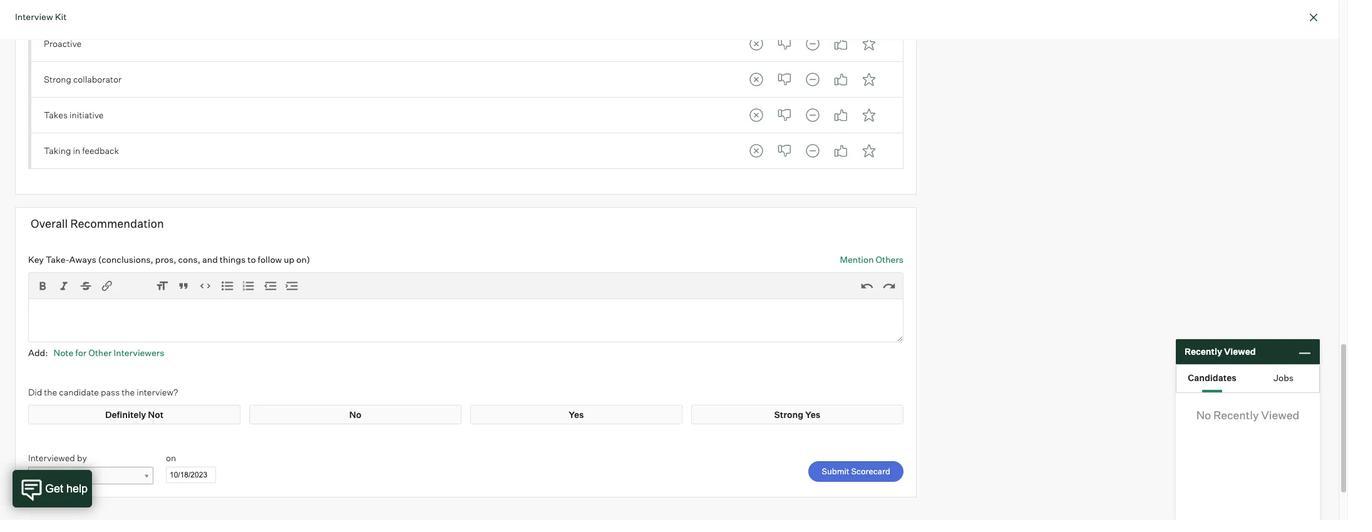 Task type: describe. For each thing, give the bounding box(es) containing it.
not
[[148, 410, 164, 420]]

key take-aways (conclusions, pros, cons, and things to follow up on)
[[28, 255, 310, 265]]

1 strong yes button from the top
[[857, 31, 882, 56]]

mixed image for initiative
[[800, 103, 825, 128]]

yes image for in
[[829, 138, 854, 163]]

passionate about our mission
[[44, 3, 162, 13]]

definitely
[[105, 410, 146, 420]]

no recently viewed
[[1197, 408, 1300, 422]]

follow
[[258, 255, 282, 265]]

no image for strong collaborator
[[772, 67, 797, 92]]

interview
[[15, 11, 53, 22]]

strong for strong yes
[[775, 410, 804, 420]]

strong yes button for in
[[857, 138, 882, 163]]

pass
[[101, 387, 120, 398]]

taking in feedback
[[44, 145, 119, 156]]

1 yes from the left
[[569, 410, 584, 420]]

aways
[[69, 255, 96, 265]]

candidates
[[1189, 372, 1237, 383]]

yes image for collaborator
[[829, 67, 854, 92]]

strong yes image for proactive
[[857, 31, 882, 56]]

taking
[[44, 145, 71, 156]]

1 the from the left
[[44, 387, 57, 398]]

definitely not
[[105, 410, 164, 420]]

mixed button for collaborator
[[800, 67, 825, 92]]

and
[[202, 255, 218, 265]]

by
[[77, 453, 87, 464]]

for
[[75, 347, 87, 358]]

1 mixed image from the top
[[800, 31, 825, 56]]

note
[[54, 347, 73, 358]]

takes
[[44, 110, 68, 120]]

jobs
[[1274, 372, 1294, 383]]

feedback
[[82, 145, 119, 156]]

yes image
[[829, 103, 854, 128]]

in
[[73, 145, 80, 156]]

2 the from the left
[[122, 387, 135, 398]]

1 definitely not button from the top
[[744, 31, 769, 56]]

no button for initiative
[[772, 103, 797, 128]]

key
[[28, 255, 44, 265]]

kit
[[55, 11, 67, 22]]

proactive
[[44, 38, 82, 49]]

no for no
[[349, 410, 362, 420]]

1 yes button from the top
[[829, 31, 854, 56]]

takes initiative
[[44, 110, 104, 120]]

strong yes image for takes initiative
[[857, 103, 882, 128]]

others
[[876, 255, 904, 265]]

no for no recently viewed
[[1197, 408, 1212, 422]]

tab list containing candidates
[[1177, 365, 1320, 393]]

no image for taking in feedback
[[772, 138, 797, 163]]

1 no button from the top
[[772, 31, 797, 56]]

scorecard
[[852, 467, 891, 477]]

interviewed
[[28, 453, 75, 464]]

pros,
[[155, 255, 176, 265]]

collaborator
[[73, 74, 122, 85]]

strong yes button for collaborator
[[857, 67, 882, 92]]

yes button for collaborator
[[829, 67, 854, 92]]

up
[[284, 255, 295, 265]]

no button for collaborator
[[772, 67, 797, 92]]



Task type: locate. For each thing, give the bounding box(es) containing it.
1 mixed button from the top
[[800, 31, 825, 56]]

1 vertical spatial strong yes image
[[857, 138, 882, 163]]

tab list for collaborator
[[744, 67, 882, 92]]

None text field
[[28, 299, 904, 343]]

2 vertical spatial mixed image
[[800, 138, 825, 163]]

the right the pass
[[122, 387, 135, 398]]

definitely not image
[[744, 67, 769, 92], [744, 103, 769, 128]]

strong yes image for taking in feedback
[[857, 138, 882, 163]]

3 no button from the top
[[772, 103, 797, 128]]

take-
[[46, 255, 69, 265]]

submit
[[822, 467, 850, 477]]

0 vertical spatial recently
[[1185, 347, 1223, 357]]

definitely not image for collaborator
[[744, 67, 769, 92]]

tab list up the no recently viewed
[[1177, 365, 1320, 393]]

strong yes image right mixed image
[[857, 67, 882, 92]]

on)
[[296, 255, 310, 265]]

1 definitely not image from the top
[[744, 31, 769, 56]]

1 vertical spatial strong
[[775, 410, 804, 420]]

4 strong yes button from the top
[[857, 138, 882, 163]]

0 horizontal spatial viewed
[[1225, 347, 1256, 357]]

2 yes button from the top
[[829, 67, 854, 92]]

yes image right no image
[[829, 31, 854, 56]]

recently up candidates
[[1185, 347, 1223, 357]]

1 horizontal spatial no
[[1197, 408, 1212, 422]]

yes
[[569, 410, 584, 420], [806, 410, 821, 420]]

tab list for initiative
[[744, 103, 882, 128]]

did
[[28, 387, 42, 398]]

1 vertical spatial definitely not image
[[744, 103, 769, 128]]

1 strong yes image from the top
[[857, 67, 882, 92]]

test dummy link
[[28, 467, 153, 485]]

1 vertical spatial yes image
[[829, 67, 854, 92]]

recently
[[1185, 347, 1223, 357], [1214, 408, 1260, 422]]

2 mixed image from the top
[[800, 103, 825, 128]]

2 no image from the top
[[772, 103, 797, 128]]

strong yes image
[[857, 67, 882, 92], [857, 103, 882, 128]]

mixed button
[[800, 31, 825, 56], [800, 67, 825, 92], [800, 103, 825, 128], [800, 138, 825, 163]]

to
[[248, 255, 256, 265]]

2 no button from the top
[[772, 67, 797, 92]]

1 no image from the top
[[772, 67, 797, 92]]

strong for strong collaborator
[[44, 74, 71, 85]]

no button
[[772, 31, 797, 56], [772, 67, 797, 92], [772, 103, 797, 128], [772, 138, 797, 163]]

yes image down yes icon at the right
[[829, 138, 854, 163]]

strong yes image
[[857, 31, 882, 56], [857, 138, 882, 163]]

tab list up mixed image
[[744, 31, 882, 56]]

definitely not button for initiative
[[744, 103, 769, 128]]

other
[[88, 347, 112, 358]]

submit scorecard link
[[809, 462, 904, 483]]

mixed image for in
[[800, 138, 825, 163]]

no button for in
[[772, 138, 797, 163]]

1 vertical spatial mixed image
[[800, 103, 825, 128]]

strong yes image for strong collaborator
[[857, 67, 882, 92]]

initiative
[[70, 110, 104, 120]]

1 horizontal spatial the
[[122, 387, 135, 398]]

0 vertical spatial strong
[[44, 74, 71, 85]]

yes button
[[829, 31, 854, 56], [829, 67, 854, 92], [829, 103, 854, 128], [829, 138, 854, 163]]

1 horizontal spatial viewed
[[1262, 408, 1300, 422]]

0 vertical spatial viewed
[[1225, 347, 1256, 357]]

yes image
[[829, 31, 854, 56], [829, 67, 854, 92], [829, 138, 854, 163]]

our
[[115, 3, 128, 13]]

0 horizontal spatial strong
[[44, 74, 71, 85]]

0 vertical spatial mixed image
[[800, 31, 825, 56]]

mention others
[[841, 255, 904, 265]]

2 yes image from the top
[[829, 67, 854, 92]]

strong
[[44, 74, 71, 85], [775, 410, 804, 420]]

3 definitely not button from the top
[[744, 103, 769, 128]]

viewed
[[1225, 347, 1256, 357], [1262, 408, 1300, 422]]

close image
[[1307, 10, 1322, 25]]

recently viewed
[[1185, 347, 1256, 357]]

1 vertical spatial recently
[[1214, 408, 1260, 422]]

mixed image
[[800, 31, 825, 56], [800, 103, 825, 128], [800, 138, 825, 163]]

interviewers
[[114, 347, 164, 358]]

about
[[90, 3, 113, 13]]

1 definitely not image from the top
[[744, 67, 769, 92]]

2 definitely not button from the top
[[744, 67, 769, 92]]

tab list down no image
[[744, 67, 882, 92]]

definitely not image
[[744, 31, 769, 56], [744, 138, 769, 163]]

mention others link
[[841, 254, 904, 266]]

1 yes image from the top
[[829, 31, 854, 56]]

1 strong yes image from the top
[[857, 31, 882, 56]]

2 strong yes image from the top
[[857, 103, 882, 128]]

3 yes button from the top
[[829, 103, 854, 128]]

interview kit
[[15, 11, 67, 22]]

interviewed by
[[28, 453, 87, 464]]

viewed up candidates
[[1225, 347, 1256, 357]]

overall recommendation
[[31, 217, 164, 231]]

tab list down yes icon at the right
[[744, 138, 882, 163]]

1 vertical spatial no image
[[772, 103, 797, 128]]

tab list
[[744, 31, 882, 56], [744, 67, 882, 92], [744, 103, 882, 128], [744, 138, 882, 163], [1177, 365, 1320, 393]]

0 vertical spatial definitely not image
[[744, 31, 769, 56]]

no image
[[772, 67, 797, 92], [772, 103, 797, 128], [772, 138, 797, 163]]

strong yes button
[[857, 31, 882, 56], [857, 67, 882, 92], [857, 103, 882, 128], [857, 138, 882, 163]]

strong yes button for initiative
[[857, 103, 882, 128]]

(conclusions,
[[98, 255, 153, 265]]

cons,
[[178, 255, 201, 265]]

test dummy
[[34, 471, 86, 482]]

the right did
[[44, 387, 57, 398]]

4 yes button from the top
[[829, 138, 854, 163]]

1 horizontal spatial strong
[[775, 410, 804, 420]]

4 definitely not button from the top
[[744, 138, 769, 163]]

1 vertical spatial strong yes image
[[857, 103, 882, 128]]

viewed down jobs
[[1262, 408, 1300, 422]]

0 vertical spatial no image
[[772, 67, 797, 92]]

2 definitely not image from the top
[[744, 103, 769, 128]]

3 yes image from the top
[[829, 138, 854, 163]]

2 vertical spatial yes image
[[829, 138, 854, 163]]

interview?
[[137, 387, 178, 398]]

yes button for initiative
[[829, 103, 854, 128]]

mention
[[841, 255, 874, 265]]

the
[[44, 387, 57, 398], [122, 387, 135, 398]]

definitely not button
[[744, 31, 769, 56], [744, 67, 769, 92], [744, 103, 769, 128], [744, 138, 769, 163]]

yes button for in
[[829, 138, 854, 163]]

no image for takes initiative
[[772, 103, 797, 128]]

3 mixed image from the top
[[800, 138, 825, 163]]

mission
[[130, 3, 162, 13]]

overall
[[31, 217, 68, 231]]

0 horizontal spatial yes
[[569, 410, 584, 420]]

no image
[[772, 31, 797, 56]]

note for other interviewers link
[[54, 347, 164, 358]]

mixed button for initiative
[[800, 103, 825, 128]]

2 strong yes image from the top
[[857, 138, 882, 163]]

recommendation
[[70, 217, 164, 231]]

on
[[166, 453, 176, 464]]

2 mixed button from the top
[[800, 67, 825, 92]]

passionate
[[44, 3, 88, 13]]

None text field
[[166, 467, 216, 484]]

4 no button from the top
[[772, 138, 797, 163]]

3 strong yes button from the top
[[857, 103, 882, 128]]

submit scorecard
[[822, 467, 891, 477]]

2 vertical spatial no image
[[772, 138, 797, 163]]

recently down candidates
[[1214, 408, 1260, 422]]

0 horizontal spatial no
[[349, 410, 362, 420]]

definitely not image for initiative
[[744, 103, 769, 128]]

definitely not button for in
[[744, 138, 769, 163]]

strong yes
[[775, 410, 821, 420]]

3 no image from the top
[[772, 138, 797, 163]]

dummy
[[54, 471, 86, 482]]

0 vertical spatial definitely not image
[[744, 67, 769, 92]]

3 mixed button from the top
[[800, 103, 825, 128]]

4 mixed button from the top
[[800, 138, 825, 163]]

1 vertical spatial definitely not image
[[744, 138, 769, 163]]

0 vertical spatial strong yes image
[[857, 67, 882, 92]]

definitely not image for taking in feedback
[[744, 138, 769, 163]]

strong collaborator
[[44, 74, 122, 85]]

add: note for other interviewers
[[28, 347, 164, 358]]

2 yes from the left
[[806, 410, 821, 420]]

0 vertical spatial strong yes image
[[857, 31, 882, 56]]

did the candidate pass the interview?
[[28, 387, 178, 398]]

definitely not image for proactive
[[744, 31, 769, 56]]

1 vertical spatial viewed
[[1262, 408, 1300, 422]]

no
[[1197, 408, 1212, 422], [349, 410, 362, 420]]

definitely not button for collaborator
[[744, 67, 769, 92]]

candidate
[[59, 387, 99, 398]]

2 strong yes button from the top
[[857, 67, 882, 92]]

things
[[220, 255, 246, 265]]

0 horizontal spatial the
[[44, 387, 57, 398]]

mixed image
[[800, 67, 825, 92]]

yes image right mixed image
[[829, 67, 854, 92]]

strong yes image right yes icon at the right
[[857, 103, 882, 128]]

mixed button for in
[[800, 138, 825, 163]]

1 horizontal spatial yes
[[806, 410, 821, 420]]

0 vertical spatial yes image
[[829, 31, 854, 56]]

2 definitely not image from the top
[[744, 138, 769, 163]]

test
[[34, 471, 52, 482]]

add:
[[28, 347, 48, 358]]

tab list down mixed image
[[744, 103, 882, 128]]

tab list for in
[[744, 138, 882, 163]]



Task type: vqa. For each thing, say whether or not it's contained in the screenshot.
the middle Mixed icon
yes



